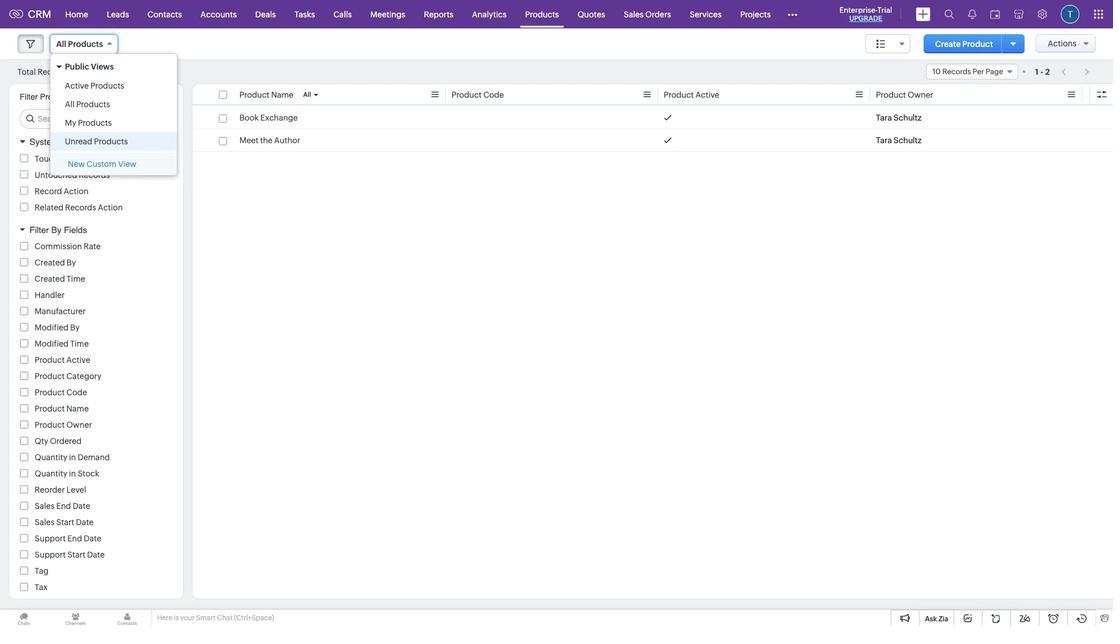 Task type: describe. For each thing, give the bounding box(es) containing it.
sales for sales start date
[[35, 518, 55, 527]]

new custom view
[[68, 160, 137, 169]]

filter for filter products by
[[20, 92, 38, 102]]

signals image
[[969, 9, 977, 19]]

tasks link
[[285, 0, 324, 28]]

touched records
[[35, 154, 101, 163]]

10 Records Per Page field
[[927, 64, 1019, 79]]

products inside field
[[68, 39, 103, 49]]

meetings
[[371, 10, 406, 19]]

1 horizontal spatial product name
[[240, 90, 294, 99]]

time for created time
[[67, 274, 85, 284]]

Other Modules field
[[781, 5, 806, 23]]

(ctrl+space)
[[234, 614, 274, 622]]

public
[[65, 62, 89, 71]]

defined
[[61, 137, 91, 147]]

support for support start date
[[35, 551, 66, 560]]

size image
[[877, 39, 886, 49]]

meet the author
[[240, 136, 300, 145]]

row group containing book exchange
[[193, 107, 1114, 152]]

all products inside field
[[56, 39, 103, 49]]

0 vertical spatial product code
[[452, 90, 504, 99]]

filter for filter by fields
[[30, 225, 49, 235]]

new custom view link
[[50, 154, 177, 175]]

contacts
[[148, 10, 182, 19]]

All Products field
[[50, 34, 118, 54]]

quantity in demand
[[35, 453, 110, 462]]

all products inside option
[[65, 100, 110, 109]]

unread
[[65, 137, 92, 146]]

projects link
[[731, 0, 781, 28]]

1 vertical spatial action
[[98, 203, 123, 212]]

quotes
[[578, 10, 606, 19]]

time for modified time
[[70, 339, 89, 349]]

services link
[[681, 0, 731, 28]]

tag
[[35, 567, 49, 576]]

category
[[66, 372, 102, 381]]

created time
[[35, 274, 85, 284]]

records for related
[[65, 203, 96, 212]]

meetings link
[[361, 0, 415, 28]]

tax
[[35, 583, 48, 592]]

tara for book exchange
[[877, 113, 893, 122]]

sales start date
[[35, 518, 94, 527]]

modified by
[[35, 323, 80, 332]]

exchange
[[261, 113, 298, 122]]

public views button
[[50, 57, 177, 77]]

record
[[35, 187, 62, 196]]

analytics
[[472, 10, 507, 19]]

analytics link
[[463, 0, 516, 28]]

in for demand
[[69, 453, 76, 462]]

tara schultz for book exchange
[[877, 113, 922, 122]]

author
[[274, 136, 300, 145]]

by for modified
[[70, 323, 80, 332]]

accounts
[[201, 10, 237, 19]]

enterprise-trial upgrade
[[840, 6, 893, 22]]

support start date
[[35, 551, 105, 560]]

quotes link
[[569, 0, 615, 28]]

1 - 2
[[1036, 67, 1051, 76]]

system defined filters
[[30, 137, 117, 147]]

all inside all products field
[[56, 39, 66, 49]]

0 horizontal spatial product owner
[[35, 421, 92, 430]]

commission rate
[[35, 242, 101, 251]]

deals
[[255, 10, 276, 19]]

calls link
[[324, 0, 361, 28]]

records for total
[[38, 67, 69, 76]]

public views region
[[50, 77, 177, 151]]

reorder level
[[35, 486, 86, 495]]

date for support start date
[[87, 551, 105, 560]]

records for 10
[[943, 67, 972, 76]]

0 vertical spatial code
[[484, 90, 504, 99]]

active inside option
[[65, 81, 89, 90]]

create product button
[[924, 34, 1005, 53]]

contacts image
[[103, 610, 151, 627]]

page
[[986, 67, 1004, 76]]

product inside button
[[963, 39, 994, 48]]

book exchange
[[240, 113, 298, 122]]

demand
[[78, 453, 110, 462]]

here is your smart chat (ctrl+space)
[[157, 614, 274, 622]]

related records action
[[35, 203, 123, 212]]

manufacturer
[[35, 307, 86, 316]]

custom
[[87, 160, 117, 169]]

leads
[[107, 10, 129, 19]]

leads link
[[98, 0, 138, 28]]

products up search text box on the top left of page
[[76, 100, 110, 109]]

untouched records
[[35, 170, 110, 180]]

channels image
[[52, 610, 99, 627]]

handler
[[35, 291, 65, 300]]

start for support
[[67, 551, 86, 560]]

profile element
[[1055, 0, 1087, 28]]

start for sales
[[56, 518, 74, 527]]

create menu image
[[917, 7, 931, 21]]

reorder
[[35, 486, 65, 495]]

unread products option
[[50, 132, 177, 151]]

tasks
[[295, 10, 315, 19]]

0 horizontal spatial product name
[[35, 404, 89, 414]]

system
[[30, 137, 59, 147]]

calls
[[334, 10, 352, 19]]

crm
[[28, 8, 51, 20]]

home link
[[56, 0, 98, 28]]

2 for 1 - 2
[[1046, 67, 1051, 76]]

reports link
[[415, 0, 463, 28]]

reports
[[424, 10, 454, 19]]

records for untouched
[[79, 170, 110, 180]]

quantity for quantity in demand
[[35, 453, 67, 462]]

crm link
[[9, 8, 51, 20]]

services
[[690, 10, 722, 19]]

end for sales
[[56, 502, 71, 511]]

sales for sales orders
[[624, 10, 644, 19]]

tara schultz for meet the author
[[877, 136, 922, 145]]

book exchange link
[[240, 112, 298, 124]]

stock
[[78, 469, 99, 479]]

1 vertical spatial all
[[303, 91, 311, 98]]

created by
[[35, 258, 76, 267]]

sales end date
[[35, 502, 90, 511]]

products left 'by'
[[40, 92, 72, 102]]

ask
[[926, 615, 938, 623]]

all products option
[[50, 95, 177, 114]]



Task type: locate. For each thing, give the bounding box(es) containing it.
1 vertical spatial product name
[[35, 404, 89, 414]]

create
[[936, 39, 961, 48]]

active products
[[65, 81, 124, 90]]

0 vertical spatial product active
[[664, 90, 720, 99]]

products link
[[516, 0, 569, 28]]

date
[[73, 502, 90, 511], [76, 518, 94, 527], [84, 534, 101, 544], [87, 551, 105, 560]]

1 vertical spatial owner
[[66, 421, 92, 430]]

0 vertical spatial created
[[35, 258, 65, 267]]

filter down total
[[20, 92, 38, 102]]

related
[[35, 203, 63, 212]]

0 vertical spatial schultz
[[894, 113, 922, 122]]

products up unread products
[[78, 118, 112, 128]]

1 vertical spatial quantity
[[35, 469, 67, 479]]

2 vertical spatial all
[[65, 100, 75, 109]]

sales
[[624, 10, 644, 19], [35, 502, 55, 511], [35, 518, 55, 527]]

created up handler
[[35, 274, 65, 284]]

owner up ordered
[[66, 421, 92, 430]]

products up all products option
[[90, 81, 124, 90]]

create menu element
[[910, 0, 938, 28]]

my
[[65, 118, 76, 128]]

1 modified from the top
[[35, 323, 69, 332]]

products up public views
[[68, 39, 103, 49]]

modified down manufacturer
[[35, 323, 69, 332]]

all products up public
[[56, 39, 103, 49]]

sales down the reorder
[[35, 502, 55, 511]]

support up 'tag'
[[35, 551, 66, 560]]

2 in from the top
[[69, 469, 76, 479]]

product name up "qty ordered"
[[35, 404, 89, 414]]

tara schultz
[[877, 113, 922, 122], [877, 136, 922, 145]]

is
[[174, 614, 179, 622]]

products
[[525, 10, 559, 19], [68, 39, 103, 49], [90, 81, 124, 90], [40, 92, 72, 102], [76, 100, 110, 109], [78, 118, 112, 128], [94, 137, 128, 146]]

records right 10 at the top of page
[[943, 67, 972, 76]]

1 support from the top
[[35, 534, 66, 544]]

by up "modified time"
[[70, 323, 80, 332]]

filter by fields button
[[9, 220, 183, 240]]

1 horizontal spatial 2
[[1046, 67, 1051, 76]]

1 vertical spatial sales
[[35, 502, 55, 511]]

1 created from the top
[[35, 258, 65, 267]]

qty
[[35, 437, 48, 446]]

0 vertical spatial in
[[69, 453, 76, 462]]

1 vertical spatial all products
[[65, 100, 110, 109]]

1 horizontal spatial owner
[[908, 90, 934, 99]]

modified down modified by at the left of the page
[[35, 339, 69, 349]]

by
[[74, 92, 83, 102]]

support down sales start date
[[35, 534, 66, 544]]

row group
[[193, 107, 1114, 152]]

fields
[[64, 225, 87, 235]]

2 inside total records 2
[[70, 68, 75, 76]]

end for support
[[67, 534, 82, 544]]

modified for modified by
[[35, 323, 69, 332]]

product category
[[35, 372, 102, 381]]

profile image
[[1062, 5, 1080, 23]]

1 schultz from the top
[[894, 113, 922, 122]]

orders
[[646, 10, 672, 19]]

2 created from the top
[[35, 274, 65, 284]]

time
[[67, 274, 85, 284], [70, 339, 89, 349]]

2 vertical spatial by
[[70, 323, 80, 332]]

0 horizontal spatial product active
[[35, 356, 90, 365]]

projects
[[741, 10, 771, 19]]

product code
[[452, 90, 504, 99], [35, 388, 87, 397]]

chat
[[217, 614, 233, 622]]

by inside dropdown button
[[51, 225, 61, 235]]

all products up search text box on the top left of page
[[65, 100, 110, 109]]

sales for sales end date
[[35, 502, 55, 511]]

1 vertical spatial product code
[[35, 388, 87, 397]]

10 records per page
[[933, 67, 1004, 76]]

0 horizontal spatial action
[[64, 187, 89, 196]]

per
[[973, 67, 985, 76]]

filters
[[93, 137, 117, 147]]

zia
[[939, 615, 949, 623]]

quantity up the reorder
[[35, 469, 67, 479]]

10
[[933, 67, 941, 76]]

action up related records action in the left top of the page
[[64, 187, 89, 196]]

1 vertical spatial product owner
[[35, 421, 92, 430]]

name down category
[[66, 404, 89, 414]]

tara for meet the author
[[877, 136, 893, 145]]

in up quantity in stock
[[69, 453, 76, 462]]

smart
[[196, 614, 216, 622]]

1 vertical spatial name
[[66, 404, 89, 414]]

sales orders
[[624, 10, 672, 19]]

date down support end date
[[87, 551, 105, 560]]

schultz for meet the author
[[894, 136, 922, 145]]

modified time
[[35, 339, 89, 349]]

0 vertical spatial support
[[35, 534, 66, 544]]

filter
[[20, 92, 38, 102], [30, 225, 49, 235]]

1 horizontal spatial product owner
[[877, 90, 934, 99]]

owner
[[908, 90, 934, 99], [66, 421, 92, 430]]

1 vertical spatial by
[[67, 258, 76, 267]]

quantity down "qty ordered"
[[35, 453, 67, 462]]

2 tara from the top
[[877, 136, 893, 145]]

2 support from the top
[[35, 551, 66, 560]]

my products
[[65, 118, 112, 128]]

1 vertical spatial schultz
[[894, 136, 922, 145]]

records inside field
[[943, 67, 972, 76]]

all inside all products option
[[65, 100, 75, 109]]

Search text field
[[20, 110, 174, 128]]

filter down related
[[30, 225, 49, 235]]

None field
[[866, 34, 911, 53]]

support for support end date
[[35, 534, 66, 544]]

in for stock
[[69, 469, 76, 479]]

records for touched
[[70, 154, 101, 163]]

1 horizontal spatial name
[[271, 90, 294, 99]]

0 horizontal spatial 2
[[70, 68, 75, 76]]

support
[[35, 534, 66, 544], [35, 551, 66, 560]]

0 vertical spatial start
[[56, 518, 74, 527]]

actions
[[1049, 39, 1077, 48]]

2 vertical spatial sales
[[35, 518, 55, 527]]

1 vertical spatial end
[[67, 534, 82, 544]]

new
[[68, 160, 85, 169]]

calendar image
[[991, 10, 1001, 19]]

create product
[[936, 39, 994, 48]]

upgrade
[[850, 15, 883, 22]]

untouched
[[35, 170, 77, 180]]

records up "fields" on the left of the page
[[65, 203, 96, 212]]

1 horizontal spatial action
[[98, 203, 123, 212]]

1
[[1036, 67, 1039, 76]]

by for filter
[[51, 225, 61, 235]]

0 vertical spatial product name
[[240, 90, 294, 99]]

1 horizontal spatial code
[[484, 90, 504, 99]]

in left stock
[[69, 469, 76, 479]]

meet
[[240, 136, 259, 145]]

1 vertical spatial time
[[70, 339, 89, 349]]

records up filter products by
[[38, 67, 69, 76]]

active
[[65, 81, 89, 90], [696, 90, 720, 99], [66, 356, 90, 365]]

action
[[64, 187, 89, 196], [98, 203, 123, 212]]

navigation
[[1056, 63, 1096, 80]]

start down support end date
[[67, 551, 86, 560]]

filter by fields
[[30, 225, 87, 235]]

0 vertical spatial owner
[[908, 90, 934, 99]]

1 tara from the top
[[877, 113, 893, 122]]

1 vertical spatial support
[[35, 551, 66, 560]]

1 vertical spatial code
[[66, 388, 87, 397]]

search element
[[938, 0, 962, 28]]

start up support end date
[[56, 518, 74, 527]]

start
[[56, 518, 74, 527], [67, 551, 86, 560]]

views
[[91, 62, 114, 71]]

qty ordered
[[35, 437, 82, 446]]

date up support start date
[[84, 534, 101, 544]]

sales left orders
[[624, 10, 644, 19]]

support end date
[[35, 534, 101, 544]]

2 schultz from the top
[[894, 136, 922, 145]]

the
[[260, 136, 273, 145]]

your
[[180, 614, 195, 622]]

0 horizontal spatial product code
[[35, 388, 87, 397]]

deals link
[[246, 0, 285, 28]]

end up sales start date
[[56, 502, 71, 511]]

0 vertical spatial name
[[271, 90, 294, 99]]

sales orders link
[[615, 0, 681, 28]]

date for support end date
[[84, 534, 101, 544]]

date down level
[[73, 502, 90, 511]]

1 vertical spatial start
[[67, 551, 86, 560]]

1 vertical spatial tara
[[877, 136, 893, 145]]

1 tara schultz from the top
[[877, 113, 922, 122]]

my products option
[[50, 114, 177, 132]]

0 vertical spatial all products
[[56, 39, 103, 49]]

record action
[[35, 187, 89, 196]]

search image
[[945, 9, 955, 19]]

0 vertical spatial end
[[56, 502, 71, 511]]

1 vertical spatial created
[[35, 274, 65, 284]]

end
[[56, 502, 71, 511], [67, 534, 82, 544]]

ask zia
[[926, 615, 949, 623]]

commission
[[35, 242, 82, 251]]

quantity for quantity in stock
[[35, 469, 67, 479]]

date up support end date
[[76, 518, 94, 527]]

created for created time
[[35, 274, 65, 284]]

1 vertical spatial product active
[[35, 356, 90, 365]]

by
[[51, 225, 61, 235], [67, 258, 76, 267], [70, 323, 80, 332]]

date for sales end date
[[73, 502, 90, 511]]

0 vertical spatial all
[[56, 39, 66, 49]]

active products option
[[50, 77, 177, 95]]

0 vertical spatial sales
[[624, 10, 644, 19]]

created down commission
[[35, 258, 65, 267]]

end up support start date
[[67, 534, 82, 544]]

trial
[[878, 6, 893, 14]]

filter products by
[[20, 92, 83, 102]]

by up commission
[[51, 225, 61, 235]]

enterprise-
[[840, 6, 878, 14]]

1 vertical spatial tara schultz
[[877, 136, 922, 145]]

chats image
[[0, 610, 48, 627]]

1 horizontal spatial product code
[[452, 90, 504, 99]]

modified for modified time
[[35, 339, 69, 349]]

filter inside dropdown button
[[30, 225, 49, 235]]

2 right -
[[1046, 67, 1051, 76]]

2 modified from the top
[[35, 339, 69, 349]]

total records 2
[[17, 67, 75, 76]]

records down unread
[[70, 154, 101, 163]]

accounts link
[[191, 0, 246, 28]]

2 tara schultz from the top
[[877, 136, 922, 145]]

public views
[[65, 62, 114, 71]]

quantity in stock
[[35, 469, 99, 479]]

0 horizontal spatial owner
[[66, 421, 92, 430]]

schultz for book exchange
[[894, 113, 922, 122]]

product name up book exchange link
[[240, 90, 294, 99]]

by for created
[[67, 258, 76, 267]]

0 vertical spatial action
[[64, 187, 89, 196]]

1 vertical spatial filter
[[30, 225, 49, 235]]

1 in from the top
[[69, 453, 76, 462]]

1 quantity from the top
[[35, 453, 67, 462]]

products inside option
[[90, 81, 124, 90]]

0 vertical spatial tara
[[877, 113, 893, 122]]

product owner up ordered
[[35, 421, 92, 430]]

action up the filter by fields dropdown button
[[98, 203, 123, 212]]

products left quotes link
[[525, 10, 559, 19]]

0 horizontal spatial code
[[66, 388, 87, 397]]

records down custom
[[79, 170, 110, 180]]

0 vertical spatial filter
[[20, 92, 38, 102]]

owner down 10 at the top of page
[[908, 90, 934, 99]]

0 vertical spatial modified
[[35, 323, 69, 332]]

1 horizontal spatial product active
[[664, 90, 720, 99]]

by down commission rate
[[67, 258, 76, 267]]

2 quantity from the top
[[35, 469, 67, 479]]

sales down sales end date
[[35, 518, 55, 527]]

2 up 'by'
[[70, 68, 75, 76]]

0 vertical spatial quantity
[[35, 453, 67, 462]]

created for created by
[[35, 258, 65, 267]]

contacts link
[[138, 0, 191, 28]]

0 vertical spatial tara schultz
[[877, 113, 922, 122]]

0 vertical spatial by
[[51, 225, 61, 235]]

level
[[67, 486, 86, 495]]

2 for total records 2
[[70, 68, 75, 76]]

0 vertical spatial product owner
[[877, 90, 934, 99]]

time down modified by at the left of the page
[[70, 339, 89, 349]]

product owner down 10 at the top of page
[[877, 90, 934, 99]]

signals element
[[962, 0, 984, 28]]

0 vertical spatial time
[[67, 274, 85, 284]]

name up exchange
[[271, 90, 294, 99]]

product
[[963, 39, 994, 48], [240, 90, 270, 99], [452, 90, 482, 99], [664, 90, 694, 99], [877, 90, 907, 99], [35, 356, 65, 365], [35, 372, 65, 381], [35, 388, 65, 397], [35, 404, 65, 414], [35, 421, 65, 430]]

1 vertical spatial in
[[69, 469, 76, 479]]

1 vertical spatial modified
[[35, 339, 69, 349]]

products down my products option
[[94, 137, 128, 146]]

time down the created by in the top of the page
[[67, 274, 85, 284]]

created
[[35, 258, 65, 267], [35, 274, 65, 284]]

ordered
[[50, 437, 82, 446]]

date for sales start date
[[76, 518, 94, 527]]

0 horizontal spatial name
[[66, 404, 89, 414]]

total
[[17, 67, 36, 76]]



Task type: vqa. For each thing, say whether or not it's contained in the screenshot.
Modified Time's modified
yes



